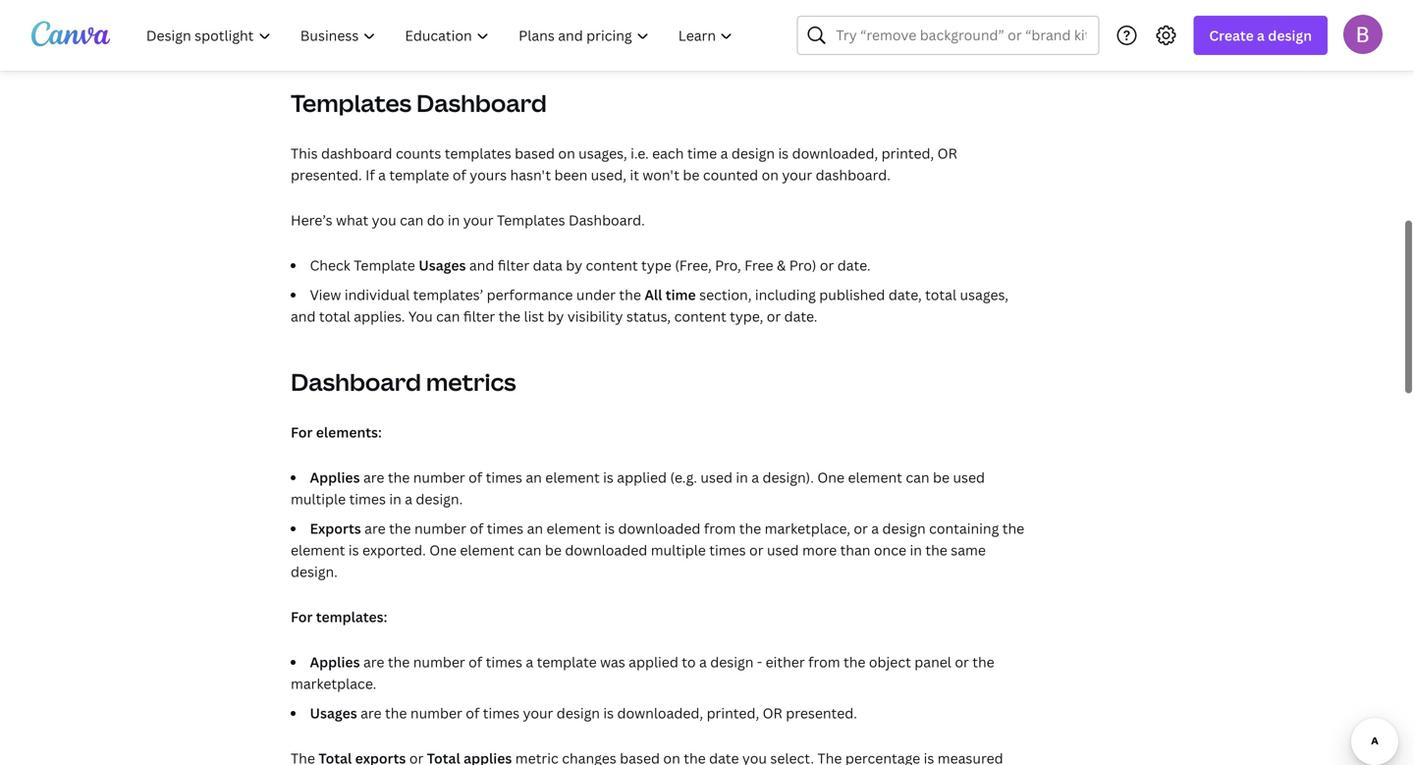 Task type: vqa. For each thing, say whether or not it's contained in the screenshot.
fun
no



Task type: describe. For each thing, give the bounding box(es) containing it.
this dashboard counts templates based on usages, i.e. each time a design is downloaded, printed, or presented. if a template of yours hasn't been used, it won't be counted on your dashboard.
[[291, 144, 957, 184]]

create a design
[[1209, 26, 1312, 45]]

2 horizontal spatial used
[[953, 468, 985, 487]]

do
[[427, 211, 444, 229]]

applies for marketplace.
[[310, 653, 360, 671]]

top level navigation element
[[134, 16, 750, 55]]

to
[[682, 653, 696, 671]]

design inside are the number of times a template was applied to a design - either from the object panel or the marketplace.
[[710, 653, 754, 671]]

create a design button
[[1194, 16, 1328, 55]]

here's what you can do in your templates dashboard.
[[291, 211, 645, 229]]

than
[[840, 541, 871, 559]]

can inside section, including published date, total usages, and total applies. you can filter the list by visibility status, content type, or date.
[[436, 307, 460, 326]]

you
[[408, 307, 433, 326]]

of for marketplace.
[[469, 653, 482, 671]]

usages, inside this dashboard counts templates based on usages, i.e. each time a design is downloaded, printed, or presented. if a template of yours hasn't been used, it won't be counted on your dashboard.
[[579, 144, 627, 163]]

for elements:
[[291, 423, 382, 441]]

from inside are the number of times an element is downloaded from the marketplace, or a design containing the element is exported. one element can be downloaded multiple times or used more than once in the same design.
[[704, 519, 736, 538]]

applied for was
[[629, 653, 679, 671]]

create
[[1209, 26, 1254, 45]]

downloaded, inside this dashboard counts templates based on usages, i.e. each time a design is downloaded, printed, or presented. if a template of yours hasn't been used, it won't be counted on your dashboard.
[[792, 144, 878, 163]]

hasn't
[[510, 165, 551, 184]]

used,
[[591, 165, 627, 184]]

status,
[[627, 307, 671, 326]]

in left design).
[[736, 468, 748, 487]]

based
[[515, 144, 555, 163]]

exports
[[310, 519, 361, 538]]

yours
[[470, 165, 507, 184]]

content inside section, including published date, total usages, and total applies. you can filter the list by visibility status, content type, or date.
[[674, 307, 727, 326]]

0 horizontal spatial printed,
[[707, 704, 759, 722]]

was
[[600, 653, 625, 671]]

this
[[291, 144, 318, 163]]

0 horizontal spatial usages
[[310, 704, 357, 722]]

are for times
[[363, 468, 384, 487]]

list
[[524, 307, 544, 326]]

or right pro)
[[820, 256, 834, 275]]

section, including published date, total usages, and total applies. you can filter the list by visibility status, content type, or date.
[[291, 285, 1009, 326]]

design inside this dashboard counts templates based on usages, i.e. each time a design is downloaded, printed, or presented. if a template of yours hasn't been used, it won't be counted on your dashboard.
[[732, 144, 775, 163]]

one inside are the number of times an element is downloaded from the marketplace, or a design containing the element is exported. one element can be downloaded multiple times or used more than once in the same design.
[[429, 541, 457, 559]]

design inside are the number of times an element is downloaded from the marketplace, or a design containing the element is exported. one element can be downloaded multiple times or used more than once in the same design.
[[883, 519, 926, 538]]

visibility
[[567, 307, 623, 326]]

0 vertical spatial on
[[558, 144, 575, 163]]

is inside are the number of times an element is applied (e.g. used in a design). one element can be used multiple times in a design.
[[603, 468, 614, 487]]

a right if
[[378, 165, 386, 184]]

of for one
[[470, 519, 484, 538]]

dashboard.
[[569, 211, 645, 229]]

0 vertical spatial downloaded
[[618, 519, 701, 538]]

0 horizontal spatial used
[[701, 468, 733, 487]]

a up usages are the number of times your design is downloaded, printed, or presented.
[[526, 653, 534, 671]]

same
[[951, 541, 986, 559]]

for templates:
[[291, 607, 387, 626]]

used inside are the number of times an element is downloaded from the marketplace, or a design containing the element is exported. one element can be downloaded multiple times or used more than once in the same design.
[[767, 541, 799, 559]]

a left design).
[[752, 468, 759, 487]]

it
[[630, 165, 639, 184]]

date,
[[889, 285, 922, 304]]

of inside this dashboard counts templates based on usages, i.e. each time a design is downloaded, printed, or presented. if a template of yours hasn't been used, it won't be counted on your dashboard.
[[453, 165, 466, 184]]

published
[[819, 285, 885, 304]]

applies.
[[354, 307, 405, 326]]

pro)
[[789, 256, 817, 275]]

1 horizontal spatial templates
[[497, 211, 565, 229]]

of for times
[[469, 468, 482, 487]]

including
[[755, 285, 816, 304]]

performance
[[487, 285, 573, 304]]

Try "remove background" or "brand kit" search field
[[836, 17, 1087, 54]]

bob builder image
[[1344, 14, 1383, 54]]

counts
[[396, 144, 441, 163]]

check
[[310, 256, 350, 275]]

what
[[336, 211, 369, 229]]

exported.
[[362, 541, 426, 559]]

won't
[[643, 165, 680, 184]]

0 vertical spatial date.
[[838, 256, 871, 275]]

marketplace.
[[291, 674, 376, 693]]

check template usages and filter data by content type (free, pro, free & pro) or date.
[[310, 256, 871, 275]]

object
[[869, 653, 911, 671]]

date. inside section, including published date, total usages, and total applies. you can filter the list by visibility status, content type, or date.
[[784, 307, 818, 326]]

view individual templates' performance under the all time
[[310, 285, 696, 304]]

design. inside are the number of times an element is applied (e.g. used in a design). one element can be used multiple times in a design.
[[416, 490, 463, 508]]

individual
[[345, 285, 410, 304]]

the inside are the number of times an element is applied (e.g. used in a design). one element can be used multiple times in a design.
[[388, 468, 410, 487]]

for for for elements:
[[291, 423, 313, 441]]

a right to in the left of the page
[[699, 653, 707, 671]]

counted
[[703, 165, 758, 184]]

your inside this dashboard counts templates based on usages, i.e. each time a design is downloaded, printed, or presented. if a template of yours hasn't been used, it won't be counted on your dashboard.
[[782, 165, 812, 184]]

by inside section, including published date, total usages, and total applies. you can filter the list by visibility status, content type, or date.
[[548, 307, 564, 326]]

the inside section, including published date, total usages, and total applies. you can filter the list by visibility status, content type, or date.
[[499, 307, 521, 326]]

0 vertical spatial content
[[586, 256, 638, 275]]

are for one
[[365, 519, 386, 538]]

a inside dropdown button
[[1257, 26, 1265, 45]]

once
[[874, 541, 907, 559]]

template inside this dashboard counts templates based on usages, i.e. each time a design is downloaded, printed, or presented. if a template of yours hasn't been used, it won't be counted on your dashboard.
[[389, 165, 449, 184]]

0 vertical spatial total
[[925, 285, 957, 304]]

type
[[641, 256, 672, 275]]

type,
[[730, 307, 763, 326]]

for for for templates:
[[291, 607, 313, 626]]

multiple inside are the number of times an element is downloaded from the marketplace, or a design containing the element is exported. one element can be downloaded multiple times or used more than once in the same design.
[[651, 541, 706, 559]]

each
[[652, 144, 684, 163]]

design inside dropdown button
[[1268, 26, 1312, 45]]

marketplace,
[[765, 519, 851, 538]]

here's
[[291, 211, 333, 229]]

been
[[554, 165, 588, 184]]

a inside are the number of times an element is downloaded from the marketplace, or a design containing the element is exported. one element can be downloaded multiple times or used more than once in the same design.
[[871, 519, 879, 538]]

1 horizontal spatial on
[[762, 165, 779, 184]]



Task type: locate. For each thing, give the bounding box(es) containing it.
1 horizontal spatial and
[[469, 256, 494, 275]]

an inside are the number of times an element is applied (e.g. used in a design). one element can be used multiple times in a design.
[[526, 468, 542, 487]]

0 horizontal spatial design.
[[291, 562, 338, 581]]

0 horizontal spatial template
[[389, 165, 449, 184]]

0 horizontal spatial templates
[[291, 87, 412, 119]]

1 horizontal spatial date.
[[838, 256, 871, 275]]

under
[[576, 285, 616, 304]]

0 vertical spatial and
[[469, 256, 494, 275]]

0 vertical spatial usages,
[[579, 144, 627, 163]]

by
[[566, 256, 582, 275], [548, 307, 564, 326]]

can inside are the number of times an element is applied (e.g. used in a design). one element can be used multiple times in a design.
[[906, 468, 930, 487]]

time
[[687, 144, 717, 163], [666, 285, 696, 304]]

dashboard
[[416, 87, 547, 119], [291, 366, 421, 398]]

1 vertical spatial templates
[[497, 211, 565, 229]]

1 horizontal spatial usages
[[419, 256, 466, 275]]

elements:
[[316, 423, 382, 441]]

0 vertical spatial template
[[389, 165, 449, 184]]

1 vertical spatial applied
[[629, 653, 679, 671]]

1 vertical spatial date.
[[784, 307, 818, 326]]

template left was at the left bottom of page
[[537, 653, 597, 671]]

be inside are the number of times an element is applied (e.g. used in a design). one element can be used multiple times in a design.
[[933, 468, 950, 487]]

0 horizontal spatial total
[[319, 307, 351, 326]]

and
[[469, 256, 494, 275], [291, 307, 316, 326]]

one
[[818, 468, 845, 487], [429, 541, 457, 559]]

design left -
[[710, 653, 754, 671]]

or left more
[[749, 541, 764, 559]]

0 vertical spatial applies
[[310, 468, 360, 487]]

filter up view individual templates' performance under the all time in the top of the page
[[498, 256, 530, 275]]

from right either
[[808, 653, 840, 671]]

are inside are the number of times an element is downloaded from the marketplace, or a design containing the element is exported. one element can be downloaded multiple times or used more than once in the same design.
[[365, 519, 386, 538]]

number inside are the number of times an element is downloaded from the marketplace, or a design containing the element is exported. one element can be downloaded multiple times or used more than once in the same design.
[[414, 519, 466, 538]]

are up exported.
[[365, 519, 386, 538]]

1 vertical spatial downloaded,
[[617, 704, 703, 722]]

are inside are the number of times an element is applied (e.g. used in a design). one element can be used multiple times in a design.
[[363, 468, 384, 487]]

0 vertical spatial time
[[687, 144, 717, 163]]

1 for from the top
[[291, 423, 313, 441]]

1 vertical spatial presented.
[[786, 704, 857, 722]]

applied left to in the left of the page
[[629, 653, 679, 671]]

presented. down either
[[786, 704, 857, 722]]

on right the counted
[[762, 165, 779, 184]]

design.
[[416, 490, 463, 508], [291, 562, 338, 581]]

usages, right date,
[[960, 285, 1009, 304]]

1 horizontal spatial from
[[808, 653, 840, 671]]

number for one
[[414, 519, 466, 538]]

free
[[745, 256, 774, 275]]

0 horizontal spatial or
[[763, 704, 783, 722]]

on
[[558, 144, 575, 163], [762, 165, 779, 184]]

printed, inside this dashboard counts templates based on usages, i.e. each time a design is downloaded, printed, or presented. if a template of yours hasn't been used, it won't be counted on your dashboard.
[[882, 144, 934, 163]]

or
[[938, 144, 957, 163], [763, 704, 783, 722]]

0 horizontal spatial from
[[704, 519, 736, 538]]

from inside are the number of times a template was applied to a design - either from the object panel or the marketplace.
[[808, 653, 840, 671]]

metrics
[[426, 366, 516, 398]]

filter down view individual templates' performance under the all time in the top of the page
[[463, 307, 495, 326]]

0 vertical spatial filter
[[498, 256, 530, 275]]

data
[[533, 256, 563, 275]]

in right "do"
[[448, 211, 460, 229]]

dashboard.
[[816, 165, 891, 184]]

template
[[389, 165, 449, 184], [537, 653, 597, 671]]

time inside this dashboard counts templates based on usages, i.e. each time a design is downloaded, printed, or presented. if a template of yours hasn't been used, it won't be counted on your dashboard.
[[687, 144, 717, 163]]

by right "data"
[[566, 256, 582, 275]]

you
[[372, 211, 396, 229]]

1 vertical spatial usages
[[310, 704, 357, 722]]

0 horizontal spatial presented.
[[291, 165, 362, 184]]

in up exported.
[[389, 490, 401, 508]]

panel
[[915, 653, 952, 671]]

0 vertical spatial design.
[[416, 490, 463, 508]]

1 vertical spatial and
[[291, 307, 316, 326]]

0 vertical spatial usages
[[419, 256, 466, 275]]

one inside are the number of times an element is applied (e.g. used in a design). one element can be used multiple times in a design.
[[818, 468, 845, 487]]

dashboard
[[321, 144, 392, 163]]

pro,
[[715, 256, 741, 275]]

time right all
[[666, 285, 696, 304]]

of
[[453, 165, 466, 184], [469, 468, 482, 487], [470, 519, 484, 538], [469, 653, 482, 671], [466, 704, 480, 722]]

used right (e.g.
[[701, 468, 733, 487]]

1 horizontal spatial filter
[[498, 256, 530, 275]]

are for marketplace.
[[363, 653, 384, 671]]

template inside are the number of times a template was applied to a design - either from the object panel or the marketplace.
[[537, 653, 597, 671]]

1 horizontal spatial printed,
[[882, 144, 934, 163]]

content up under at the left of page
[[586, 256, 638, 275]]

a up 'once'
[[871, 519, 879, 538]]

more
[[802, 541, 837, 559]]

0 vertical spatial your
[[782, 165, 812, 184]]

one right exported.
[[429, 541, 457, 559]]

on up been
[[558, 144, 575, 163]]

1 vertical spatial from
[[808, 653, 840, 671]]

1 horizontal spatial used
[[767, 541, 799, 559]]

either
[[766, 653, 805, 671]]

templates
[[445, 144, 511, 163]]

filter
[[498, 256, 530, 275], [463, 307, 495, 326]]

0 horizontal spatial multiple
[[291, 490, 346, 508]]

a right create
[[1257, 26, 1265, 45]]

0 horizontal spatial on
[[558, 144, 575, 163]]

in
[[448, 211, 460, 229], [736, 468, 748, 487], [389, 490, 401, 508], [910, 541, 922, 559]]

downloaded,
[[792, 144, 878, 163], [617, 704, 703, 722]]

1 vertical spatial an
[[527, 519, 543, 538]]

usages up templates'
[[419, 256, 466, 275]]

-
[[757, 653, 762, 671]]

1 vertical spatial be
[[933, 468, 950, 487]]

0 vertical spatial be
[[683, 165, 700, 184]]

an
[[526, 468, 542, 487], [527, 519, 543, 538]]

a up exported.
[[405, 490, 413, 508]]

of inside are the number of times an element is applied (e.g. used in a design). one element can be used multiple times in a design.
[[469, 468, 482, 487]]

1 horizontal spatial be
[[683, 165, 700, 184]]

1 vertical spatial applies
[[310, 653, 360, 671]]

are the number of times an element is downloaded from the marketplace, or a design containing the element is exported. one element can be downloaded multiple times or used more than once in the same design.
[[291, 519, 1025, 581]]

1 horizontal spatial or
[[938, 144, 957, 163]]

section,
[[699, 285, 752, 304]]

are the number of times an element is applied (e.g. used in a design). one element can be used multiple times in a design.
[[291, 468, 985, 508]]

1 applies from the top
[[310, 468, 360, 487]]

usages down marketplace.
[[310, 704, 357, 722]]

an for be
[[527, 519, 543, 538]]

2 horizontal spatial be
[[933, 468, 950, 487]]

for left elements:
[[291, 423, 313, 441]]

used up containing
[[953, 468, 985, 487]]

templates up dashboard
[[291, 87, 412, 119]]

1 vertical spatial usages,
[[960, 285, 1009, 304]]

containing
[[929, 519, 999, 538]]

design. up exported.
[[416, 490, 463, 508]]

in right 'once'
[[910, 541, 922, 559]]

from left marketplace,
[[704, 519, 736, 538]]

content down section,
[[674, 307, 727, 326]]

presented. down this
[[291, 165, 362, 184]]

view
[[310, 285, 341, 304]]

your for dashboard.
[[463, 211, 494, 229]]

and inside section, including published date, total usages, and total applies. you can filter the list by visibility status, content type, or date.
[[291, 307, 316, 326]]

if
[[365, 165, 375, 184]]

(e.g.
[[670, 468, 697, 487]]

1 vertical spatial multiple
[[651, 541, 706, 559]]

dashboard up templates
[[416, 87, 547, 119]]

1 horizontal spatial template
[[537, 653, 597, 671]]

1 vertical spatial template
[[537, 653, 597, 671]]

template down counts
[[389, 165, 449, 184]]

applies down for elements:
[[310, 468, 360, 487]]

1 vertical spatial one
[[429, 541, 457, 559]]

are down elements:
[[363, 468, 384, 487]]

1 vertical spatial or
[[763, 704, 783, 722]]

or inside are the number of times a template was applied to a design - either from the object panel or the marketplace.
[[955, 653, 969, 671]]

applied
[[617, 468, 667, 487], [629, 653, 679, 671]]

for left templates:
[[291, 607, 313, 626]]

used down marketplace,
[[767, 541, 799, 559]]

templates dashboard
[[291, 87, 547, 119]]

0 horizontal spatial filter
[[463, 307, 495, 326]]

design. inside are the number of times an element is downloaded from the marketplace, or a design containing the element is exported. one element can be downloaded multiple times or used more than once in the same design.
[[291, 562, 338, 581]]

multiple inside are the number of times an element is applied (e.g. used in a design). one element can be used multiple times in a design.
[[291, 490, 346, 508]]

or right panel
[[955, 653, 969, 671]]

or inside section, including published date, total usages, and total applies. you can filter the list by visibility status, content type, or date.
[[767, 307, 781, 326]]

of inside are the number of times a template was applied to a design - either from the object panel or the marketplace.
[[469, 653, 482, 671]]

0 vertical spatial dashboard
[[416, 87, 547, 119]]

dashboard metrics
[[291, 366, 516, 398]]

2 vertical spatial your
[[523, 704, 553, 722]]

multiple up exports
[[291, 490, 346, 508]]

number
[[413, 468, 465, 487], [414, 519, 466, 538], [413, 653, 465, 671], [410, 704, 462, 722]]

printed, up dashboard.
[[882, 144, 934, 163]]

or up than
[[854, 519, 868, 538]]

i.e.
[[631, 144, 649, 163]]

date.
[[838, 256, 871, 275], [784, 307, 818, 326]]

1 vertical spatial downloaded
[[565, 541, 648, 559]]

applies for times
[[310, 468, 360, 487]]

can
[[400, 211, 424, 229], [436, 307, 460, 326], [906, 468, 930, 487], [518, 541, 542, 559]]

number for marketplace.
[[413, 653, 465, 671]]

an inside are the number of times an element is downloaded from the marketplace, or a design containing the element is exported. one element can be downloaded multiple times or used more than once in the same design.
[[527, 519, 543, 538]]

usages, inside section, including published date, total usages, and total applies. you can filter the list by visibility status, content type, or date.
[[960, 285, 1009, 304]]

design
[[1268, 26, 1312, 45], [732, 144, 775, 163], [883, 519, 926, 538], [710, 653, 754, 671], [557, 704, 600, 722]]

1 horizontal spatial multiple
[[651, 541, 706, 559]]

applied inside are the number of times an element is applied (e.g. used in a design). one element can be used multiple times in a design.
[[617, 468, 667, 487]]

design up the counted
[[732, 144, 775, 163]]

usages
[[419, 256, 466, 275], [310, 704, 357, 722]]

design up 'once'
[[883, 519, 926, 538]]

date. up published
[[838, 256, 871, 275]]

2 vertical spatial be
[[545, 541, 562, 559]]

1 vertical spatial filter
[[463, 307, 495, 326]]

and up view individual templates' performance under the all time in the top of the page
[[469, 256, 494, 275]]

multiple down (e.g.
[[651, 541, 706, 559]]

2 applies from the top
[[310, 653, 360, 671]]

&
[[777, 256, 786, 275]]

1 horizontal spatial one
[[818, 468, 845, 487]]

0 vertical spatial by
[[566, 256, 582, 275]]

1 vertical spatial total
[[319, 307, 351, 326]]

0 vertical spatial templates
[[291, 87, 412, 119]]

1 vertical spatial time
[[666, 285, 696, 304]]

1 vertical spatial printed,
[[707, 704, 759, 722]]

in inside are the number of times an element is downloaded from the marketplace, or a design containing the element is exported. one element can be downloaded multiple times or used more than once in the same design.
[[910, 541, 922, 559]]

printed, down -
[[707, 704, 759, 722]]

are up marketplace.
[[363, 653, 384, 671]]

templates down hasn't
[[497, 211, 565, 229]]

0 vertical spatial presented.
[[291, 165, 362, 184]]

are down marketplace.
[[361, 704, 382, 722]]

and down view
[[291, 307, 316, 326]]

1 horizontal spatial design.
[[416, 490, 463, 508]]

element
[[545, 468, 600, 487], [848, 468, 903, 487], [547, 519, 601, 538], [291, 541, 345, 559], [460, 541, 514, 559]]

times
[[486, 468, 522, 487], [349, 490, 386, 508], [487, 519, 524, 538], [709, 541, 746, 559], [486, 653, 522, 671], [483, 704, 520, 722]]

downloaded
[[618, 519, 701, 538], [565, 541, 648, 559]]

design right create
[[1268, 26, 1312, 45]]

1 horizontal spatial by
[[566, 256, 582, 275]]

number inside are the number of times an element is applied (e.g. used in a design). one element can be used multiple times in a design.
[[413, 468, 465, 487]]

1 horizontal spatial your
[[523, 704, 553, 722]]

can inside are the number of times an element is downloaded from the marketplace, or a design containing the element is exported. one element can be downloaded multiple times or used more than once in the same design.
[[518, 541, 542, 559]]

your for is
[[523, 704, 553, 722]]

a up the counted
[[721, 144, 728, 163]]

1 horizontal spatial usages,
[[960, 285, 1009, 304]]

0 horizontal spatial by
[[548, 307, 564, 326]]

usages, up used,
[[579, 144, 627, 163]]

1 horizontal spatial downloaded,
[[792, 144, 878, 163]]

times inside are the number of times a template was applied to a design - either from the object panel or the marketplace.
[[486, 653, 522, 671]]

0 vertical spatial multiple
[[291, 490, 346, 508]]

design).
[[763, 468, 814, 487]]

0 horizontal spatial usages,
[[579, 144, 627, 163]]

is
[[778, 144, 789, 163], [603, 468, 614, 487], [604, 519, 615, 538], [349, 541, 359, 559], [603, 704, 614, 722]]

date. down including
[[784, 307, 818, 326]]

1 vertical spatial for
[[291, 607, 313, 626]]

0 horizontal spatial your
[[463, 211, 494, 229]]

1 vertical spatial dashboard
[[291, 366, 421, 398]]

1 vertical spatial content
[[674, 307, 727, 326]]

1 vertical spatial on
[[762, 165, 779, 184]]

downloaded, up dashboard.
[[792, 144, 878, 163]]

0 vertical spatial from
[[704, 519, 736, 538]]

0 horizontal spatial be
[[545, 541, 562, 559]]

one right design).
[[818, 468, 845, 487]]

templates'
[[413, 285, 483, 304]]

time right each
[[687, 144, 717, 163]]

1 vertical spatial by
[[548, 307, 564, 326]]

0 vertical spatial or
[[938, 144, 957, 163]]

0 vertical spatial an
[[526, 468, 542, 487]]

number inside are the number of times a template was applied to a design - either from the object panel or the marketplace.
[[413, 653, 465, 671]]

1 vertical spatial design.
[[291, 562, 338, 581]]

0 vertical spatial printed,
[[882, 144, 934, 163]]

a
[[1257, 26, 1265, 45], [721, 144, 728, 163], [378, 165, 386, 184], [752, 468, 759, 487], [405, 490, 413, 508], [871, 519, 879, 538], [526, 653, 534, 671], [699, 653, 707, 671]]

total right date,
[[925, 285, 957, 304]]

2 horizontal spatial your
[[782, 165, 812, 184]]

presented.
[[291, 165, 362, 184], [786, 704, 857, 722]]

or inside this dashboard counts templates based on usages, i.e. each time a design is downloaded, printed, or presented. if a template of yours hasn't been used, it won't be counted on your dashboard.
[[938, 144, 957, 163]]

design. down exports
[[291, 562, 338, 581]]

total down view
[[319, 307, 351, 326]]

total
[[925, 285, 957, 304], [319, 307, 351, 326]]

is inside this dashboard counts templates based on usages, i.e. each time a design is downloaded, printed, or presented. if a template of yours hasn't been used, it won't be counted on your dashboard.
[[778, 144, 789, 163]]

(free,
[[675, 256, 712, 275]]

dashboard up elements:
[[291, 366, 421, 398]]

be inside this dashboard counts templates based on usages, i.e. each time a design is downloaded, printed, or presented. if a template of yours hasn't been used, it won't be counted on your dashboard.
[[683, 165, 700, 184]]

or
[[820, 256, 834, 275], [767, 307, 781, 326], [854, 519, 868, 538], [749, 541, 764, 559], [955, 653, 969, 671]]

are the number of times a template was applied to a design - either from the object panel or the marketplace.
[[291, 653, 995, 693]]

applies up marketplace.
[[310, 653, 360, 671]]

2 for from the top
[[291, 607, 313, 626]]

1 vertical spatial your
[[463, 211, 494, 229]]

downloaded, down are the number of times a template was applied to a design - either from the object panel or the marketplace.
[[617, 704, 703, 722]]

presented. inside this dashboard counts templates based on usages, i.e. each time a design is downloaded, printed, or presented. if a template of yours hasn't been used, it won't be counted on your dashboard.
[[291, 165, 362, 184]]

templates:
[[316, 607, 387, 626]]

applied inside are the number of times a template was applied to a design - either from the object panel or the marketplace.
[[629, 653, 679, 671]]

0 vertical spatial downloaded,
[[792, 144, 878, 163]]

applied left (e.g.
[[617, 468, 667, 487]]

all
[[645, 285, 662, 304]]

0 vertical spatial for
[[291, 423, 313, 441]]

0 horizontal spatial content
[[586, 256, 638, 275]]

usages are the number of times your design is downloaded, printed, or presented.
[[310, 704, 857, 722]]

an for design.
[[526, 468, 542, 487]]

be inside are the number of times an element is downloaded from the marketplace, or a design containing the element is exported. one element can be downloaded multiple times or used more than once in the same design.
[[545, 541, 562, 559]]

design down are the number of times a template was applied to a design - either from the object panel or the marketplace.
[[557, 704, 600, 722]]

0 horizontal spatial downloaded,
[[617, 704, 703, 722]]

filter inside section, including published date, total usages, and total applies. you can filter the list by visibility status, content type, or date.
[[463, 307, 495, 326]]

number for times
[[413, 468, 465, 487]]

for
[[291, 423, 313, 441], [291, 607, 313, 626]]

1 horizontal spatial presented.
[[786, 704, 857, 722]]

0 horizontal spatial date.
[[784, 307, 818, 326]]

0 vertical spatial one
[[818, 468, 845, 487]]

0 horizontal spatial one
[[429, 541, 457, 559]]

applied for is
[[617, 468, 667, 487]]

or down including
[[767, 307, 781, 326]]

template
[[354, 256, 415, 275]]

by right list
[[548, 307, 564, 326]]

1 horizontal spatial total
[[925, 285, 957, 304]]

are inside are the number of times a template was applied to a design - either from the object panel or the marketplace.
[[363, 653, 384, 671]]

of inside are the number of times an element is downloaded from the marketplace, or a design containing the element is exported. one element can be downloaded multiple times or used more than once in the same design.
[[470, 519, 484, 538]]



